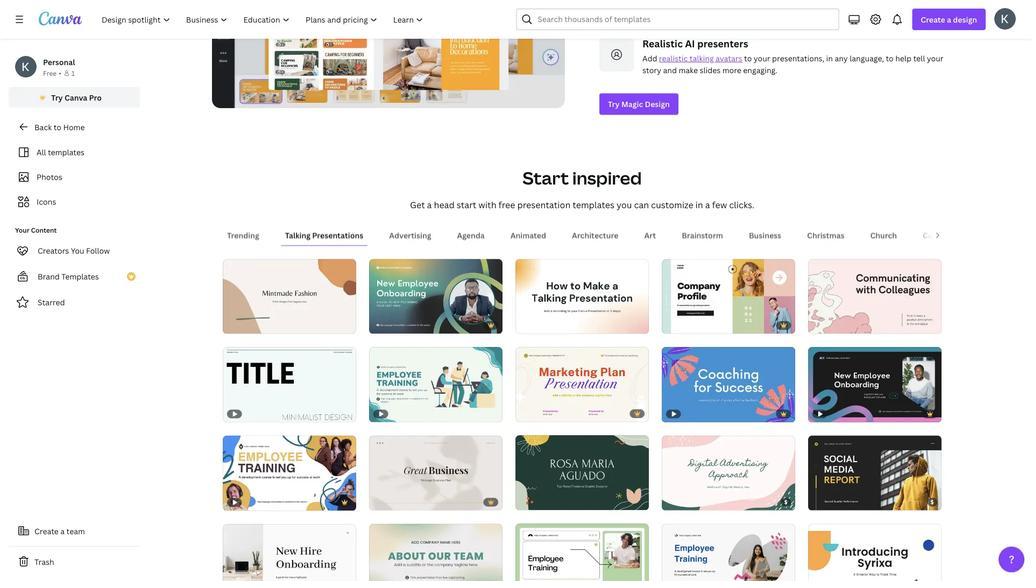 Task type: vqa. For each thing, say whether or not it's contained in the screenshot.
the right 1 Of 15
yes



Task type: locate. For each thing, give the bounding box(es) containing it.
ai
[[892, 6, 900, 16], [685, 37, 695, 50]]

black green gradient bold induction and onboarding talking presentation image
[[369, 259, 503, 334]]

templates right all
[[48, 147, 84, 157]]

1 of 15 link
[[223, 259, 356, 334], [516, 435, 649, 510]]

presenters
[[698, 37, 749, 50]]

1 horizontal spatial create
[[921, 14, 946, 24]]

0 vertical spatial help
[[663, 6, 679, 16]]

a inside 'dropdown button'
[[947, 14, 952, 24]]

1 of 16 link
[[662, 259, 796, 334], [809, 259, 942, 334]]

1 vertical spatial templates
[[573, 199, 615, 210]]

design
[[953, 14, 978, 24]]

1 vertical spatial 1 of 15 link
[[516, 435, 649, 510]]

back
[[34, 122, 52, 132]]

1 vertical spatial help
[[896, 53, 912, 63]]

try magic design
[[608, 99, 670, 109]]

business
[[749, 230, 782, 240]]

0 horizontal spatial templates
[[48, 147, 84, 157]]

a left few
[[706, 199, 710, 210]]

more
[[723, 65, 742, 75]]

start inspired
[[523, 166, 642, 189]]

templates down start inspired
[[573, 199, 615, 210]]

realistic
[[659, 53, 688, 63]]

0 horizontal spatial 1 of 15
[[230, 321, 251, 329]]

your up engaging.
[[754, 53, 771, 63]]

christmas
[[807, 230, 845, 240]]

of
[[235, 321, 243, 329], [382, 321, 389, 329], [674, 321, 682, 329], [821, 321, 829, 329], [528, 410, 536, 417], [528, 498, 536, 505], [382, 498, 389, 505], [674, 498, 682, 505], [821, 498, 829, 505]]

a left team
[[60, 526, 65, 536]]

create
[[921, 14, 946, 24], [34, 526, 59, 536]]

you left can
[[617, 199, 632, 210]]

1 horizontal spatial ai
[[892, 6, 900, 16]]

1 inside "link"
[[670, 498, 673, 505]]

1 horizontal spatial to
[[744, 53, 752, 63]]

0 horizontal spatial to
[[54, 122, 61, 132]]

None search field
[[516, 9, 839, 30]]

pink lined illustration communication training talking presentation image
[[809, 259, 942, 334]]

2 1 of 16 from the left
[[816, 321, 837, 329]]

faster.
[[823, 6, 845, 16]]

1 vertical spatial create
[[34, 526, 59, 536]]

personal
[[43, 57, 75, 67]]

$ for 1 of 25
[[931, 499, 935, 506]]

1 vertical spatial in
[[696, 199, 703, 210]]

of inside 1 of 26 "link"
[[674, 498, 682, 505]]

$ for 1 of 26
[[785, 499, 788, 506]]

start
[[457, 199, 477, 210]]

company
[[923, 230, 958, 240]]

to your presentations, in any language, to help tell your story and make slides more engaging.
[[643, 53, 944, 75]]

0 vertical spatial create
[[921, 14, 946, 24]]

colorful minimalist shapes internal pitch deck talking presentation image
[[809, 524, 942, 581]]

1 horizontal spatial try
[[608, 99, 620, 109]]

1 horizontal spatial 16
[[830, 321, 837, 329]]

, left design
[[949, 6, 951, 16]]

to right back at the left
[[54, 122, 61, 132]]

try canva pro button
[[9, 87, 140, 108]]

business button
[[745, 225, 786, 245]]

try inside button
[[51, 92, 63, 103]]

1 horizontal spatial templates
[[573, 199, 615, 210]]

trending button
[[223, 225, 264, 245]]

1 for pink lined illustration communication training talking presentation image
[[816, 321, 819, 329]]

talking presentations
[[285, 230, 363, 240]]

to
[[744, 53, 752, 63], [886, 53, 894, 63], [54, 122, 61, 132]]

1 horizontal spatial $
[[931, 499, 935, 506]]

1 of 17
[[377, 321, 397, 329]]

, inside , stunning
[[949, 6, 951, 16]]

agenda button
[[453, 225, 489, 245]]

colorful modern company profile presentation image
[[662, 259, 796, 334]]

1 of 26 link
[[662, 436, 796, 511]]

11
[[391, 498, 397, 505]]

16
[[684, 321, 691, 329], [830, 321, 837, 329]]

advertising
[[389, 230, 431, 240]]

0 horizontal spatial ,
[[930, 6, 932, 16]]

1 1 of 16 from the left
[[670, 321, 691, 329]]

2 , from the left
[[949, 6, 951, 16]]

help left tell
[[896, 53, 912, 63]]

1 vertical spatial 15
[[537, 498, 544, 505]]

15
[[245, 321, 251, 329], [537, 498, 544, 505]]

1 of 11 link
[[369, 436, 503, 511]]

1 for black green gradient bold induction and onboarding talking presentation image
[[377, 321, 380, 329]]

0 vertical spatial 1 of 15 link
[[223, 259, 356, 334]]

2 horizontal spatial to
[[886, 53, 894, 63]]

0 horizontal spatial your
[[754, 53, 771, 63]]

create inside create a design 'dropdown button'
[[921, 14, 946, 24]]

0 horizontal spatial 1 of 16
[[670, 321, 691, 329]]

a right "get"
[[427, 199, 432, 210]]

try for try canva pro
[[51, 92, 63, 103]]

2 16 from the left
[[830, 321, 837, 329]]

1 for 'beige minimalist business talking presentation' image
[[377, 498, 380, 505]]

inspired
[[573, 166, 642, 189]]

beige minimalist business talking presentation image
[[369, 436, 503, 511]]

in left few
[[696, 199, 703, 210]]

1 of 11
[[377, 498, 397, 505]]

tell
[[914, 53, 925, 63]]

1 horizontal spatial 1 of 15
[[523, 498, 544, 505]]

2 1 of 16 link from the left
[[809, 259, 942, 334]]

help
[[663, 6, 679, 16], [896, 53, 912, 63]]

back to home link
[[9, 116, 140, 138]]

0 horizontal spatial 16
[[684, 321, 691, 329]]

with
[[479, 199, 497, 210]]

brainstorm button
[[678, 225, 728, 245]]

,
[[930, 6, 932, 16], [949, 6, 951, 16]]

few
[[712, 199, 727, 210]]

1 of 16
[[670, 321, 691, 329], [816, 321, 837, 329]]

1 16 from the left
[[684, 321, 691, 329]]

1 of 16 link for 1 of 26
[[662, 259, 796, 334]]

of inside the 1 of 14 link
[[528, 410, 536, 417]]

trash
[[34, 557, 54, 567]]

0 horizontal spatial help
[[663, 6, 679, 16]]

1 for colorful modern company profile presentation image
[[670, 321, 673, 329]]

26
[[684, 498, 691, 505]]

a inside button
[[60, 526, 65, 536]]

1 your from the left
[[754, 53, 771, 63]]

1 horizontal spatial ,
[[949, 6, 951, 16]]

1 vertical spatial 1 of 15
[[523, 498, 544, 505]]

1 horizontal spatial help
[[896, 53, 912, 63]]

0 vertical spatial 15
[[245, 321, 251, 329]]

try left magic at right top
[[608, 99, 620, 109]]

that
[[773, 6, 788, 16]]

to right language, at the top
[[886, 53, 894, 63]]

create a design button
[[913, 9, 986, 30]]

0 horizontal spatial 1 of 16 link
[[662, 259, 796, 334]]

language,
[[850, 53, 884, 63]]

0 vertical spatial 1 of 15
[[230, 321, 251, 329]]

0 horizontal spatial ai
[[685, 37, 695, 50]]

0 vertical spatial in
[[827, 53, 833, 63]]

1 for pink and green art advertising video presentation image
[[670, 498, 673, 505]]

of inside '1 of 11' link
[[382, 498, 389, 505]]

to up engaging.
[[744, 53, 752, 63]]

trending
[[227, 230, 259, 240]]

$
[[785, 499, 788, 506], [931, 499, 935, 506]]

in left the any on the top right
[[827, 53, 833, 63]]

christmas button
[[803, 225, 849, 245]]

0 horizontal spatial you
[[617, 199, 632, 210]]

1 horizontal spatial your
[[927, 53, 944, 63]]

0 horizontal spatial create
[[34, 526, 59, 536]]

0 horizontal spatial in
[[696, 199, 703, 210]]

0 horizontal spatial 15
[[245, 321, 251, 329]]

templates inside the "all templates" link
[[48, 147, 84, 157]]

1 for black and yellow fashion marketing social media report presentation image
[[816, 498, 819, 505]]

create inside create a team button
[[34, 526, 59, 536]]

of inside 1 of 17 link
[[382, 321, 389, 329]]

0 vertical spatial you
[[681, 6, 694, 16]]

your
[[754, 53, 771, 63], [927, 53, 944, 63]]

pink and green art advertising video presentation image
[[662, 436, 796, 511]]

0 vertical spatial templates
[[48, 147, 84, 157]]

try
[[51, 92, 63, 103], [608, 99, 620, 109]]

top level navigation element
[[95, 9, 432, 30]]

pink violet colorful green bold modern trendy cool business marketing plan presentation image
[[516, 347, 649, 422]]

your right tell
[[927, 53, 944, 63]]

a left design
[[947, 14, 952, 24]]

1 horizontal spatial 1 of 16
[[816, 321, 837, 329]]

templates
[[61, 272, 99, 282]]

ai right stylized
[[892, 6, 900, 16]]

in
[[827, 53, 833, 63], [696, 199, 703, 210]]

0 horizontal spatial try
[[51, 92, 63, 103]]

1 1 of 16 link from the left
[[662, 259, 796, 334]]

animated
[[511, 230, 546, 240]]

back to home
[[34, 122, 85, 132]]

talking presentations button
[[281, 225, 368, 245]]

to inside back to home link
[[54, 122, 61, 132]]

1 of 15
[[230, 321, 251, 329], [523, 498, 544, 505]]

creators you follow link
[[9, 240, 140, 262]]

create for create a design
[[921, 14, 946, 24]]

of for "pink violet colorful green bold modern trendy cool business marketing plan presentation" image
[[528, 410, 536, 417]]

starred
[[38, 297, 65, 308]]

photos
[[37, 172, 62, 182]]

of inside the 1 of 25 link
[[821, 498, 829, 505]]

a
[[947, 14, 952, 24], [427, 199, 432, 210], [706, 199, 710, 210], [60, 526, 65, 536]]

1 of 16 for 26
[[670, 321, 691, 329]]

0 horizontal spatial $
[[785, 499, 788, 506]]

canva
[[65, 92, 87, 103]]

of for black and yellow fashion marketing social media report presentation image
[[821, 498, 829, 505]]

1 horizontal spatial 1 of 16 link
[[809, 259, 942, 334]]

your
[[15, 226, 29, 235]]

1 for brown and orange neutral delicate organic fashion marketing video presentation image
[[230, 321, 234, 329]]

ai up add realistic talking avatars
[[685, 37, 695, 50]]

help up stunning
[[663, 6, 679, 16]]

templates
[[48, 147, 84, 157], [573, 199, 615, 210]]

create for create a team
[[34, 526, 59, 536]]

you left create
[[681, 6, 694, 16]]

Search search field
[[538, 9, 832, 30]]

try left canva
[[51, 92, 63, 103]]

apps
[[643, 6, 661, 16]]

1 horizontal spatial 15
[[537, 498, 544, 505]]

1 horizontal spatial in
[[827, 53, 833, 63]]

2 $ from the left
[[931, 499, 935, 506]]

, left gifs
[[930, 6, 932, 16]]

1 $ from the left
[[785, 499, 788, 506]]

in inside the to your presentations, in any language, to help tell your story and make slides more engaging.
[[827, 53, 833, 63]]

create a team
[[34, 526, 85, 536]]



Task type: describe. For each thing, give the bounding box(es) containing it.
a for design
[[947, 14, 952, 24]]

company button
[[919, 225, 963, 245]]

talking
[[285, 230, 311, 240]]

1 vertical spatial you
[[617, 199, 632, 210]]

free
[[499, 199, 515, 210]]

add realistic talking avatars
[[643, 53, 743, 63]]

pro
[[89, 92, 102, 103]]

1 of 25 link
[[809, 436, 942, 511]]

starred link
[[9, 292, 140, 313]]

1 of 15 for brown and orange neutral delicate organic fashion marketing video presentation image
[[230, 321, 251, 329]]

icons
[[37, 197, 56, 207]]

help inside the to your presentations, in any language, to help tell your story and make slides more engaging.
[[896, 53, 912, 63]]

stunning
[[643, 18, 674, 28]]

realistic
[[643, 37, 683, 50]]

design
[[645, 99, 670, 109]]

16 for 26
[[684, 321, 691, 329]]

25
[[830, 498, 837, 505]]

try canva pro
[[51, 92, 102, 103]]

architecture button
[[568, 225, 623, 245]]

of for brown and orange neutral delicate organic fashion marketing video presentation image
[[235, 321, 243, 329]]

of for pink and green art advertising video presentation image
[[674, 498, 682, 505]]

gray green pastel about the team talking presentation image
[[369, 524, 503, 581]]

15 for brown and orange neutral delicate organic fashion marketing video presentation image
[[245, 321, 251, 329]]

stylized
[[862, 6, 890, 16]]

1 horizontal spatial you
[[681, 6, 694, 16]]

your content
[[15, 226, 57, 235]]

presentation
[[517, 199, 571, 210]]

light pink and orange soft gradient tutorial talking presentation image
[[516, 259, 649, 334]]

make
[[679, 65, 698, 75]]

1 of 16 for 25
[[816, 321, 837, 329]]

creators you follow
[[38, 246, 110, 256]]

talking
[[690, 53, 714, 63]]

icons link
[[15, 192, 133, 212]]

magic
[[622, 99, 643, 109]]

realistic ai presenters image
[[600, 37, 634, 72]]

slides
[[700, 65, 721, 75]]

you
[[71, 246, 84, 256]]

clicks.
[[729, 199, 755, 210]]

and
[[663, 65, 677, 75]]

add
[[643, 53, 657, 63]]

a for team
[[60, 526, 65, 536]]

home
[[63, 122, 85, 132]]

kendall parks image
[[995, 8, 1016, 29]]

1 of 16 link for 1 of 25
[[809, 259, 942, 334]]

black and yellow fashion marketing social media report presentation image
[[809, 436, 942, 511]]

of for black green gradient bold induction and onboarding talking presentation image
[[382, 321, 389, 329]]

of for pink lined illustration communication training talking presentation image
[[821, 321, 829, 329]]

engaging.
[[744, 65, 778, 75]]

free •
[[43, 69, 61, 78]]

1 vertical spatial ai
[[685, 37, 695, 50]]

imagery
[[901, 6, 930, 16]]

1 horizontal spatial 1 of 15 link
[[516, 435, 649, 510]]

brainstorm
[[682, 230, 723, 240]]

16 for 25
[[830, 321, 837, 329]]

team
[[66, 526, 85, 536]]

get
[[410, 199, 425, 210]]

a for head
[[427, 199, 432, 210]]

•
[[59, 69, 61, 78]]

agenda
[[457, 230, 485, 240]]

get a head start with free presentation templates you can customize in a few clicks.
[[410, 199, 755, 210]]

17
[[391, 321, 397, 329]]

free
[[43, 69, 57, 78]]

add apps to your design toolkit image
[[600, 0, 634, 24]]

story
[[643, 65, 662, 75]]

brand templates link
[[9, 266, 140, 287]]

brand templates
[[38, 272, 99, 282]]

try for try magic design
[[608, 99, 620, 109]]

1 of 14
[[523, 410, 544, 417]]

gifs
[[934, 6, 949, 16]]

art button
[[640, 225, 661, 245]]

presentations
[[721, 6, 772, 16]]

create
[[696, 6, 719, 16]]

1 for green playful organic freelance graphic designer marketing video presentation image
[[523, 498, 526, 505]]

try magic design link
[[600, 93, 679, 115]]

art
[[645, 230, 656, 240]]

15 for green playful organic freelance graphic designer marketing video presentation image
[[537, 498, 544, 505]]

church button
[[866, 225, 902, 245]]

use
[[847, 6, 861, 16]]

church
[[871, 230, 897, 240]]

head
[[434, 199, 455, 210]]

animated button
[[506, 225, 551, 245]]

1 of 15 for green playful organic freelance graphic designer marketing video presentation image
[[523, 498, 544, 505]]

apps help you create presentations that impress, faster. use stylized ai imagery , gifs
[[643, 6, 949, 16]]

realistic talking avatars link
[[659, 53, 743, 63]]

2 your from the left
[[927, 53, 944, 63]]

advertising button
[[385, 225, 436, 245]]

of for 'beige minimalist business talking presentation' image
[[382, 498, 389, 505]]

1 for "pink violet colorful green bold modern trendy cool business marketing plan presentation" image
[[523, 410, 526, 417]]

can
[[634, 199, 649, 210]]

green playful organic freelance graphic designer marketing video presentation image
[[516, 435, 649, 510]]

0 vertical spatial ai
[[892, 6, 900, 16]]

0 horizontal spatial 1 of 15 link
[[223, 259, 356, 334]]

1 of 26
[[670, 498, 691, 505]]

of for green playful organic freelance graphic designer marketing video presentation image
[[528, 498, 536, 505]]

of for colorful modern company profile presentation image
[[674, 321, 682, 329]]

content
[[31, 226, 57, 235]]

trash link
[[9, 551, 140, 573]]

brown and orange neutral delicate organic fashion marketing video presentation image
[[223, 259, 356, 334]]

1 , from the left
[[930, 6, 932, 16]]

presentations
[[312, 230, 363, 240]]

all
[[37, 147, 46, 157]]

start
[[523, 166, 569, 189]]

, stunning
[[643, 6, 951, 28]]

presentations,
[[772, 53, 825, 63]]

creators
[[38, 246, 69, 256]]

photos link
[[15, 167, 133, 187]]

any
[[835, 53, 848, 63]]

create a team button
[[9, 521, 140, 542]]

white light minimalist onboarding talking presentation image
[[223, 524, 356, 581]]



